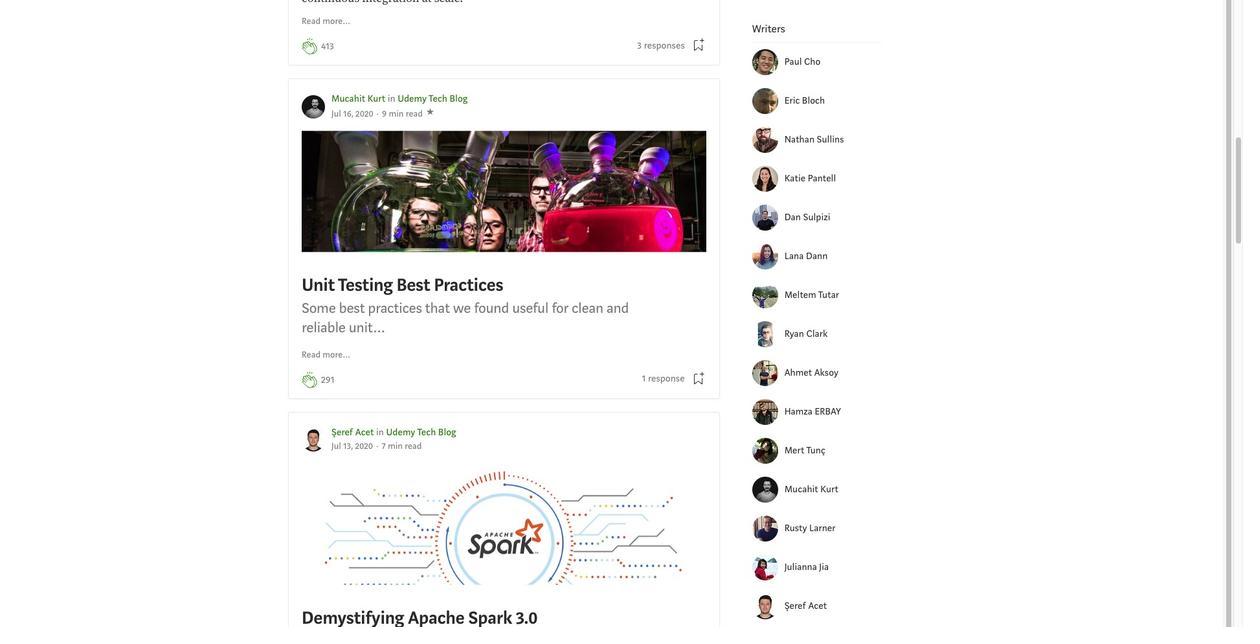 Task type: vqa. For each thing, say whether or not it's contained in the screenshot.
science
no



Task type: locate. For each thing, give the bounding box(es) containing it.
julianna
[[785, 561, 818, 573]]

0 vertical spatial şeref
[[332, 426, 353, 439]]

ryan clark link
[[785, 327, 882, 342]]

read more… link
[[302, 15, 351, 29], [302, 349, 351, 362]]

jul for şeref acet in udemy tech blog
[[332, 441, 341, 452]]

1 horizontal spatial acet
[[809, 600, 827, 612]]

1 horizontal spatial kurt
[[821, 483, 839, 496]]

jul
[[332, 108, 341, 120], [332, 441, 341, 452]]

go to the profile of şeref acet image left '13,'
[[302, 428, 325, 451]]

kurt up the jul 16, 2020
[[368, 93, 386, 105]]

eric bloch link
[[785, 94, 882, 108]]

best
[[397, 274, 430, 297]]

sulpizi
[[804, 211, 831, 223]]

0 horizontal spatial şeref
[[332, 426, 353, 439]]

0 vertical spatial udemy
[[398, 93, 427, 105]]

0 horizontal spatial mucahit kurt link
[[332, 93, 386, 105]]

şeref down the julianna
[[785, 600, 807, 612]]

meltem tutar link
[[785, 288, 882, 303]]

0 vertical spatial blog
[[450, 93, 468, 105]]

go to the profile of mucahit kurt image
[[302, 95, 325, 118]]

jul left '13,'
[[332, 441, 341, 452]]

more… up 413
[[323, 16, 351, 28]]

şeref acet link
[[332, 426, 374, 439], [785, 599, 882, 614]]

go to the profile of paul cho image
[[753, 49, 779, 75]]

0 vertical spatial kurt
[[368, 93, 386, 105]]

291 button
[[321, 373, 335, 388]]

read more… link up 413
[[302, 15, 351, 29]]

go to the profile of nathan sullins image
[[753, 127, 779, 153]]

1 horizontal spatial şeref
[[785, 600, 807, 612]]

1 horizontal spatial go to the profile of şeref acet image
[[753, 594, 779, 619]]

nathan sullins
[[785, 133, 845, 146]]

response
[[649, 373, 685, 385]]

erbay
[[815, 406, 841, 418]]

1 jul from the top
[[332, 108, 341, 120]]

go to the profile of mert tunç image
[[753, 438, 779, 464]]

0 horizontal spatial kurt
[[368, 93, 386, 105]]

1 horizontal spatial mucahit
[[785, 483, 819, 496]]

2 more… from the top
[[323, 349, 351, 361]]

0 vertical spatial read more… link
[[302, 15, 351, 29]]

in for kurt
[[388, 93, 396, 105]]

blog
[[450, 93, 468, 105], [439, 426, 457, 439]]

0 horizontal spatial mucahit
[[332, 93, 366, 105]]

jul for mucahit kurt in udemy tech blog
[[332, 108, 341, 120]]

jul 16, 2020
[[332, 108, 374, 120]]

go to the profile of katie pantell image
[[753, 166, 779, 192]]

practices
[[368, 299, 422, 318]]

ahmet aksoy link
[[785, 366, 882, 381]]

1 vertical spatial mucahit
[[785, 483, 819, 496]]

udemy up 9 min read 'image'
[[398, 93, 427, 105]]

jul left 16, at left top
[[332, 108, 341, 120]]

1 vertical spatial şeref acet link
[[785, 599, 882, 614]]

1 response
[[642, 373, 685, 385]]

udemy tech blog link for mucahit kurt in udemy tech blog
[[398, 93, 468, 105]]

some
[[302, 299, 336, 318]]

1 vertical spatial in
[[376, 426, 384, 439]]

nathan
[[785, 133, 815, 146]]

1 vertical spatial şeref
[[785, 600, 807, 612]]

3
[[638, 39, 642, 52]]

2020
[[356, 108, 374, 120], [355, 441, 373, 452]]

0 vertical spatial more…
[[323, 16, 351, 28]]

aksoy
[[815, 367, 839, 379]]

mucahit
[[332, 93, 366, 105], [785, 483, 819, 496]]

1 vertical spatial kurt
[[821, 483, 839, 496]]

eric
[[785, 95, 800, 107]]

0 vertical spatial 2020
[[356, 108, 374, 120]]

lana
[[785, 250, 804, 262]]

udemy tech blog link
[[398, 93, 468, 105], [386, 426, 457, 439]]

udemy up 7 min read image
[[386, 426, 416, 439]]

go to the profile of mucahit kurt image
[[753, 477, 779, 503]]

dan sulpizi link
[[785, 211, 882, 225]]

kurt
[[368, 93, 386, 105], [821, 483, 839, 496]]

2 read more… from the top
[[302, 349, 351, 361]]

lana dann
[[785, 250, 828, 262]]

more… up 291
[[323, 349, 351, 361]]

mucahit right go to the profile of mucahit kurt image
[[785, 483, 819, 496]]

acet down jia
[[809, 600, 827, 612]]

2 jul from the top
[[332, 441, 341, 452]]

more…
[[323, 16, 351, 28], [323, 349, 351, 361]]

tech for mucahit kurt in udemy tech blog
[[429, 93, 448, 105]]

1 vertical spatial read more…
[[302, 349, 351, 361]]

udemy tech blog link up 7 min read image
[[386, 426, 457, 439]]

go to the profile of şeref acet image
[[302, 428, 325, 451], [753, 594, 779, 619]]

jul 16, 2020 link
[[332, 108, 374, 120]]

jia
[[820, 561, 829, 573]]

mucahit kurt in udemy tech blog
[[332, 93, 468, 105]]

ahmet aksoy
[[785, 367, 839, 379]]

0 horizontal spatial in
[[376, 426, 384, 439]]

1 vertical spatial tech
[[418, 426, 436, 439]]

0 vertical spatial read more…
[[302, 16, 351, 28]]

mucahit kurt link
[[332, 93, 386, 105], [785, 483, 882, 497]]

2020 right '13,'
[[355, 441, 373, 452]]

go to the profile of ahmet aksoy image
[[753, 360, 779, 386]]

kurt down mert tunç link
[[821, 483, 839, 496]]

1 horizontal spatial şeref acet link
[[785, 599, 882, 614]]

read more… link up 291
[[302, 349, 351, 362]]

go to the profile of ryan clark image
[[753, 321, 779, 347]]

1 vertical spatial read
[[302, 349, 321, 361]]

şeref for şeref acet in udemy tech blog
[[332, 426, 353, 439]]

in
[[388, 93, 396, 105], [376, 426, 384, 439]]

dan
[[785, 211, 801, 223]]

in up 9 min read 'image'
[[388, 93, 396, 105]]

1 vertical spatial acet
[[809, 600, 827, 612]]

0 vertical spatial go to the profile of şeref acet image
[[302, 428, 325, 451]]

nathan sullins link
[[785, 133, 882, 147]]

0 vertical spatial şeref acet link
[[332, 426, 374, 439]]

0 vertical spatial acet
[[356, 426, 374, 439]]

tech
[[429, 93, 448, 105], [418, 426, 436, 439]]

1 read from the top
[[302, 16, 321, 28]]

mucahit kurt link up jul 16, 2020 link
[[332, 93, 386, 105]]

unit testing best practices some best practices that we found useful for clean and reliable unit…
[[302, 274, 629, 337]]

udemy
[[398, 93, 427, 105], [386, 426, 416, 439]]

mucahit up 16, at left top
[[332, 93, 366, 105]]

in up 7 min read image
[[376, 426, 384, 439]]

katie
[[785, 172, 806, 185]]

ahmet
[[785, 367, 813, 379]]

şeref acet link up jul 13, 2020 link
[[332, 426, 374, 439]]

0 vertical spatial mucahit kurt link
[[332, 93, 386, 105]]

mucahit kurt link up rusty larner link
[[785, 483, 882, 497]]

şeref acet link down julianna jia link
[[785, 599, 882, 614]]

0 vertical spatial mucahit
[[332, 93, 366, 105]]

ryan
[[785, 328, 805, 340]]

413
[[321, 40, 334, 53]]

0 horizontal spatial go to the profile of şeref acet image
[[302, 428, 325, 451]]

kurt for mucahit kurt
[[821, 483, 839, 496]]

acet up jul 13, 2020 link
[[356, 426, 374, 439]]

testing
[[338, 274, 393, 297]]

0 vertical spatial read
[[302, 16, 321, 28]]

1 horizontal spatial in
[[388, 93, 396, 105]]

we
[[453, 299, 471, 318]]

read more… up 291
[[302, 349, 351, 361]]

read more… up 413
[[302, 16, 351, 28]]

mert
[[785, 444, 805, 457]]

read
[[302, 16, 321, 28], [302, 349, 321, 361]]

şeref for şeref acet
[[785, 600, 807, 612]]

16,
[[343, 108, 354, 120]]

291
[[321, 374, 335, 386]]

şeref
[[332, 426, 353, 439], [785, 600, 807, 612]]

0 horizontal spatial acet
[[356, 426, 374, 439]]

2020 right 16, at left top
[[356, 108, 374, 120]]

1 vertical spatial udemy tech blog link
[[386, 426, 457, 439]]

udemy tech blog link up 9 min read 'image'
[[398, 93, 468, 105]]

0 vertical spatial tech
[[429, 93, 448, 105]]

mucahit kurt
[[785, 483, 839, 496]]

acet
[[356, 426, 374, 439], [809, 600, 827, 612]]

read more…
[[302, 16, 351, 28], [302, 349, 351, 361]]

mucahit for mucahit kurt
[[785, 483, 819, 496]]

useful
[[513, 299, 549, 318]]

0 vertical spatial in
[[388, 93, 396, 105]]

1 vertical spatial mucahit kurt link
[[785, 483, 882, 497]]

found
[[474, 299, 509, 318]]

1 vertical spatial jul
[[332, 441, 341, 452]]

şeref up '13,'
[[332, 426, 353, 439]]

413 button
[[321, 40, 334, 54]]

7 min read image
[[382, 441, 422, 452]]

0 vertical spatial jul
[[332, 108, 341, 120]]

1 vertical spatial blog
[[439, 426, 457, 439]]

pantell
[[808, 172, 837, 185]]

0 vertical spatial udemy tech blog link
[[398, 93, 468, 105]]

3 responses link
[[638, 39, 685, 53]]

go to the profile of şeref acet image down go to the profile of julianna jia 'icon'
[[753, 594, 779, 619]]

udemy for şeref acet
[[386, 426, 416, 439]]

1 vertical spatial udemy
[[386, 426, 416, 439]]

1 vertical spatial read more… link
[[302, 349, 351, 362]]

clark
[[807, 328, 828, 340]]

1 vertical spatial more…
[[323, 349, 351, 361]]

1 more… from the top
[[323, 16, 351, 28]]

1 vertical spatial 2020
[[355, 441, 373, 452]]



Task type: describe. For each thing, give the bounding box(es) containing it.
practices
[[434, 274, 503, 297]]

katie pantell link
[[785, 172, 882, 186]]

şeref acet
[[785, 600, 827, 612]]

rusty
[[785, 522, 808, 534]]

sullins
[[817, 133, 845, 146]]

reliable unit…
[[302, 318, 386, 337]]

go to the profile of julianna jia image
[[753, 555, 779, 581]]

paul cho
[[785, 56, 821, 68]]

go to the profile of lana dann image
[[753, 244, 779, 270]]

2 read more… link from the top
[[302, 349, 351, 362]]

tech for şeref acet in udemy tech blog
[[418, 426, 436, 439]]

go to the profile of meltem tutar image
[[753, 283, 779, 308]]

mert tunç
[[785, 444, 826, 457]]

paul
[[785, 56, 802, 68]]

1
[[642, 373, 646, 385]]

13,
[[343, 441, 353, 452]]

1 read more… link from the top
[[302, 15, 351, 29]]

tutar
[[819, 289, 840, 301]]

acet for şeref acet in udemy tech blog
[[356, 426, 374, 439]]

best
[[339, 299, 365, 318]]

go to the profile of eric bloch image
[[753, 88, 779, 114]]

dan sulpizi
[[785, 211, 831, 223]]

acet for şeref acet
[[809, 600, 827, 612]]

1 response link
[[642, 372, 685, 387]]

that
[[425, 299, 450, 318]]

kurt for mucahit kurt in udemy tech blog
[[368, 93, 386, 105]]

9 min read image
[[382, 108, 423, 120]]

clean
[[572, 299, 604, 318]]

1 horizontal spatial mucahit kurt link
[[785, 483, 882, 497]]

udemy tech blog link for şeref acet in udemy tech blog
[[386, 426, 457, 439]]

and
[[607, 299, 629, 318]]

cho
[[805, 56, 821, 68]]

jul 13, 2020
[[332, 441, 373, 452]]

blog for şeref acet in udemy tech blog
[[439, 426, 457, 439]]

1 read more… from the top
[[302, 16, 351, 28]]

unit
[[302, 274, 335, 297]]

for
[[552, 299, 569, 318]]

ryan clark
[[785, 328, 828, 340]]

hamza erbay link
[[785, 405, 882, 419]]

jul 13, 2020 link
[[332, 441, 373, 452]]

go to the profile of rusty larner image
[[753, 516, 779, 542]]

paul cho link
[[785, 55, 882, 70]]

meltem tutar
[[785, 289, 840, 301]]

hamza erbay
[[785, 406, 841, 418]]

rusty larner link
[[785, 522, 882, 536]]

şeref acet in udemy tech blog
[[332, 426, 457, 439]]

julianna jia
[[785, 561, 829, 573]]

mucahit for mucahit kurt in udemy tech blog
[[332, 93, 366, 105]]

1 vertical spatial go to the profile of şeref acet image
[[753, 594, 779, 619]]

bloch
[[803, 95, 826, 107]]

blog for mucahit kurt in udemy tech blog
[[450, 93, 468, 105]]

dann
[[807, 250, 828, 262]]

julianna jia link
[[785, 560, 882, 575]]

in for acet
[[376, 426, 384, 439]]

mert tunç link
[[785, 444, 882, 458]]

eric bloch
[[785, 95, 826, 107]]

rusty larner
[[785, 522, 836, 534]]

larner
[[810, 522, 836, 534]]

3 responses
[[638, 39, 685, 52]]

writers
[[753, 22, 786, 36]]

2020 for acet
[[355, 441, 373, 452]]

2 read from the top
[[302, 349, 321, 361]]

0 horizontal spatial şeref acet link
[[332, 426, 374, 439]]

go to the profile of hamza erbay image
[[753, 399, 779, 425]]

meltem
[[785, 289, 817, 301]]

katie pantell
[[785, 172, 837, 185]]

hamza
[[785, 406, 813, 418]]

udemy for mucahit kurt
[[398, 93, 427, 105]]

lana dann link
[[785, 249, 882, 264]]

tunç
[[807, 444, 826, 457]]

responses
[[644, 39, 685, 52]]

2020 for kurt
[[356, 108, 374, 120]]

go to the profile of dan sulpizi image
[[753, 205, 779, 231]]



